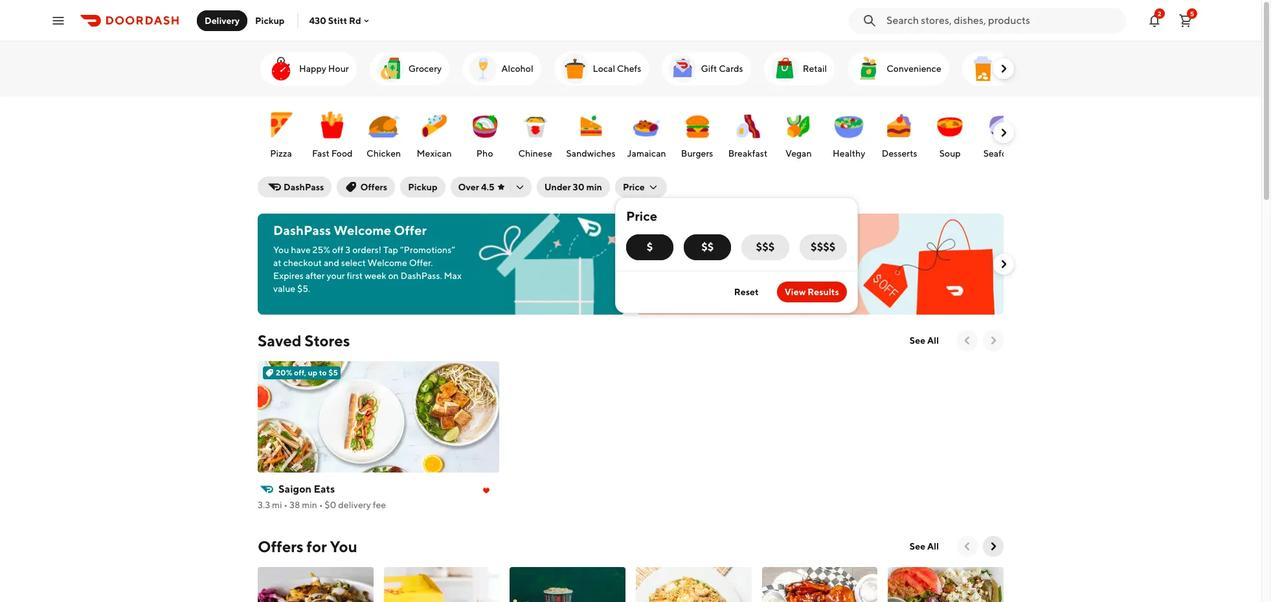 Task type: describe. For each thing, give the bounding box(es) containing it.
gift cards
[[701, 63, 744, 74]]

$5.
[[297, 284, 311, 294]]

pizza
[[270, 148, 292, 159]]

stores
[[305, 332, 350, 350]]

offers for offers for you
[[258, 538, 304, 556]]

see all link for offers for you
[[903, 537, 947, 557]]

select
[[341, 258, 366, 268]]

welcome inside "you have 25% off 3 orders! tap "promotions" at checkout and select welcome offer. expires after your first week on dashpass. max value $5."
[[368, 258, 408, 268]]

all for offers for you
[[928, 542, 940, 552]]

cards
[[719, 63, 744, 74]]

on inside "you have 25% off 3 orders! tap "promotions" at checkout and select welcome offer. expires after your first week on dashpass. max value $5."
[[388, 271, 399, 281]]

grocery link
[[370, 52, 450, 86]]

3.3
[[258, 500, 270, 511]]

checkout
[[283, 258, 322, 268]]

happy hour image
[[266, 53, 297, 84]]

happy hour
[[299, 63, 349, 74]]

4.5
[[481, 182, 495, 192]]

price button
[[615, 177, 667, 198]]

your inside "you have 25% off 3 orders! tap "promotions" at checkout and select welcome offer. expires after your first week on dashpass. max value $5."
[[327, 271, 345, 281]]

notification bell image
[[1148, 13, 1163, 28]]

local
[[593, 63, 616, 74]]

fast food
[[312, 148, 353, 159]]

minimum
[[700, 260, 739, 271]]

to
[[319, 368, 327, 378]]

price inside button
[[623, 182, 645, 192]]

convenience link
[[848, 52, 950, 86]]

see all for offers for you
[[910, 542, 940, 552]]

$5 subtotal minimum required.
[[652, 260, 778, 271]]

local chefs image
[[560, 53, 591, 84]]

a
[[689, 223, 696, 238]]

next button of carousel image right previous button of carousel icon
[[987, 540, 1000, 553]]

happy
[[299, 63, 327, 74]]

alcohol image
[[468, 53, 499, 84]]

saved
[[258, 332, 302, 350]]

see for saved stores
[[910, 336, 926, 346]]

view
[[785, 287, 806, 297]]

under
[[545, 182, 571, 192]]

pho
[[477, 148, 493, 159]]

chicken
[[367, 148, 401, 159]]

week
[[365, 271, 387, 281]]

eats
[[314, 483, 335, 496]]

up
[[308, 368, 318, 378]]

offers for you link
[[258, 537, 357, 557]]

Store search: begin typing to search for stores available on DoorDash text field
[[887, 13, 1119, 28]]

tap
[[384, 245, 398, 255]]

chefs
[[617, 63, 642, 74]]

saigon eats
[[279, 483, 335, 496]]

enjoy
[[652, 223, 686, 238]]

mi
[[272, 500, 282, 511]]

1 vertical spatial fee
[[373, 500, 386, 511]]

delivery button
[[197, 10, 248, 31]]

1 vertical spatial delivery
[[338, 500, 371, 511]]

previous button of carousel image
[[962, 540, 975, 553]]

stitt
[[328, 15, 347, 26]]

$$$$
[[811, 241, 836, 253]]

over 4.5 button
[[451, 177, 532, 198]]

dashpass button
[[258, 177, 332, 198]]

have
[[291, 245, 311, 255]]

expires
[[273, 271, 304, 281]]

over
[[458, 182, 480, 192]]

breakfast
[[729, 148, 768, 159]]

health link
[[963, 52, 1037, 86]]

saigon
[[279, 483, 312, 496]]

1 vertical spatial pickup button
[[401, 177, 446, 198]]

dashpass.
[[401, 271, 442, 281]]

at
[[273, 258, 282, 268]]

open menu image
[[51, 13, 66, 28]]

mexican
[[417, 148, 452, 159]]

local chefs
[[593, 63, 642, 74]]

health
[[1002, 63, 1030, 74]]

20% off, up to $5
[[276, 368, 338, 378]]

all for saved stores
[[928, 336, 940, 346]]

saved stores
[[258, 332, 350, 350]]

offers button
[[337, 177, 395, 198]]

0 vertical spatial pickup
[[255, 15, 285, 26]]

fast
[[312, 148, 330, 159]]

$$$$ button
[[800, 235, 847, 260]]

1 horizontal spatial pickup
[[408, 182, 438, 192]]

$$$ button
[[742, 235, 790, 260]]

view results button
[[777, 282, 847, 303]]

0 vertical spatial pickup button
[[248, 10, 293, 31]]

enjoy a $0 delivery fee on your first order.
[[652, 223, 836, 253]]

grocery
[[409, 63, 442, 74]]

food
[[332, 148, 353, 159]]

5
[[1191, 9, 1195, 17]]

see all link for saved stores
[[903, 330, 947, 351]]

convenience
[[887, 63, 942, 74]]

20%
[[276, 368, 293, 378]]



Task type: locate. For each thing, give the bounding box(es) containing it.
1 all from the top
[[928, 336, 940, 346]]

1 vertical spatial see
[[910, 542, 926, 552]]

offers down "chicken"
[[361, 182, 388, 192]]

1 horizontal spatial you
[[330, 538, 357, 556]]

subtotal
[[665, 260, 699, 271]]

2 all from the top
[[928, 542, 940, 552]]

alcohol link
[[463, 52, 541, 86]]

see left previous button of carousel image
[[910, 336, 926, 346]]

0 horizontal spatial pickup button
[[248, 10, 293, 31]]

2 items, open order cart image
[[1179, 13, 1194, 28]]

2 • from the left
[[319, 500, 323, 511]]

0 horizontal spatial you
[[273, 245, 289, 255]]

delivery right $​0
[[338, 500, 371, 511]]

430 stitt rd button
[[309, 15, 372, 26]]

• right mi
[[284, 500, 288, 511]]

0 horizontal spatial offers
[[258, 538, 304, 556]]

next button of carousel image up seafood
[[998, 126, 1011, 139]]

reset button
[[727, 282, 767, 303]]

0 vertical spatial your
[[809, 223, 836, 238]]

on right '$$$' button
[[791, 223, 806, 238]]

happy hour link
[[260, 52, 357, 86]]

see all for saved stores
[[910, 336, 940, 346]]

3
[[346, 245, 351, 255]]

offers inside button
[[361, 182, 388, 192]]

convenience image
[[853, 53, 885, 84]]

vegan
[[786, 148, 812, 159]]

"promotions"
[[400, 245, 456, 255]]

welcome down tap
[[368, 258, 408, 268]]

next button of carousel image
[[998, 62, 1011, 75], [998, 126, 1011, 139], [987, 334, 1000, 347], [987, 540, 1000, 553]]

fee right $​0
[[373, 500, 386, 511]]

offer
[[394, 223, 427, 238]]

0 vertical spatial offers
[[361, 182, 388, 192]]

1 horizontal spatial first
[[652, 238, 676, 253]]

all left previous button of carousel image
[[928, 336, 940, 346]]

health image
[[968, 53, 999, 84]]

first down select
[[347, 271, 363, 281]]

pickup right delivery
[[255, 15, 285, 26]]

delivery
[[205, 15, 240, 26]]

on inside enjoy a $0 delivery fee on your first order.
[[791, 223, 806, 238]]

next button of carousel image down store search: begin typing to search for stores available on doordash text field
[[998, 62, 1011, 75]]

next button of carousel image right previous button of carousel image
[[987, 334, 1000, 347]]

you up the at
[[273, 245, 289, 255]]

dashpass welcome offer
[[273, 223, 427, 238]]

offers
[[361, 182, 388, 192], [258, 538, 304, 556]]

offers left 'for'
[[258, 538, 304, 556]]

$$
[[702, 241, 714, 253]]

next button of carousel image
[[998, 258, 1011, 271]]

seafood
[[984, 148, 1018, 159]]

fee up $$$
[[769, 223, 788, 238]]

$0
[[698, 223, 715, 238]]

2
[[1159, 9, 1162, 17]]

gift cards image
[[668, 53, 699, 84]]

1 • from the left
[[284, 500, 288, 511]]

1 horizontal spatial your
[[809, 223, 836, 238]]

see
[[910, 336, 926, 346], [910, 542, 926, 552]]

see all link left previous button of carousel icon
[[903, 537, 947, 557]]

all
[[928, 336, 940, 346], [928, 542, 940, 552]]

$5 right to at the bottom left of page
[[329, 368, 338, 378]]

1 vertical spatial on
[[388, 271, 399, 281]]

delivery inside enjoy a $0 delivery fee on your first order.
[[718, 223, 766, 238]]

chinese
[[519, 148, 553, 159]]

0 vertical spatial all
[[928, 336, 940, 346]]

1 vertical spatial you
[[330, 538, 357, 556]]

$$$
[[757, 241, 775, 253]]

desserts
[[882, 148, 918, 159]]

on right week
[[388, 271, 399, 281]]

after
[[306, 271, 325, 281]]

jamaican
[[628, 148, 667, 159]]

1 horizontal spatial on
[[791, 223, 806, 238]]

your up $$$$
[[809, 223, 836, 238]]

1 horizontal spatial offers
[[361, 182, 388, 192]]

0 horizontal spatial delivery
[[338, 500, 371, 511]]

order.
[[679, 238, 714, 253]]

1 horizontal spatial •
[[319, 500, 323, 511]]

$$ button
[[684, 235, 732, 260]]

see all left previous button of carousel image
[[910, 336, 940, 346]]

first inside "you have 25% off 3 orders! tap "promotions" at checkout and select welcome offer. expires after your first week on dashpass. max value $5."
[[347, 271, 363, 281]]

rd
[[349, 15, 361, 26]]

first inside enjoy a $0 delivery fee on your first order.
[[652, 238, 676, 253]]

all left previous button of carousel icon
[[928, 542, 940, 552]]

welcome
[[334, 223, 391, 238], [368, 258, 408, 268]]

fee inside enjoy a $0 delivery fee on your first order.
[[769, 223, 788, 238]]

pickup down 'mexican'
[[408, 182, 438, 192]]

and
[[324, 258, 340, 268]]

• left $​0
[[319, 500, 323, 511]]

saved stores link
[[258, 330, 350, 351]]

1 vertical spatial $5
[[329, 368, 338, 378]]

value
[[273, 284, 296, 294]]

0 vertical spatial see all link
[[903, 330, 947, 351]]

2 see all from the top
[[910, 542, 940, 552]]

0 vertical spatial $5
[[652, 260, 663, 271]]

430
[[309, 15, 327, 26]]

grocery image
[[375, 53, 406, 84]]

0 horizontal spatial on
[[388, 271, 399, 281]]

430 stitt rd
[[309, 15, 361, 26]]

retail link
[[764, 52, 835, 86]]

healthy
[[833, 148, 866, 159]]

25%
[[313, 245, 331, 255]]

delivery
[[718, 223, 766, 238], [338, 500, 371, 511]]

0 vertical spatial price
[[623, 182, 645, 192]]

1 vertical spatial see all link
[[903, 537, 947, 557]]

on
[[791, 223, 806, 238], [388, 271, 399, 281]]

0 horizontal spatial your
[[327, 271, 345, 281]]

0 vertical spatial you
[[273, 245, 289, 255]]

1 vertical spatial all
[[928, 542, 940, 552]]

your down and
[[327, 271, 345, 281]]

min inside button
[[587, 182, 603, 192]]

2 see from the top
[[910, 542, 926, 552]]

1 vertical spatial min
[[302, 500, 317, 511]]

price down the jamaican
[[623, 182, 645, 192]]

0 horizontal spatial first
[[347, 271, 363, 281]]

see all link
[[903, 330, 947, 351], [903, 537, 947, 557]]

you right 'for'
[[330, 538, 357, 556]]

1 horizontal spatial min
[[587, 182, 603, 192]]

welcome up orders!
[[334, 223, 391, 238]]

your inside enjoy a $0 delivery fee on your first order.
[[809, 223, 836, 238]]

dashpass for dashpass welcome offer
[[273, 223, 331, 238]]

hour
[[328, 63, 349, 74]]

burgers
[[682, 148, 714, 159]]

1 see all from the top
[[910, 336, 940, 346]]

retail image
[[770, 53, 801, 84]]

sandwiches
[[567, 148, 616, 159]]

1 vertical spatial dashpass
[[273, 223, 331, 238]]

$ button
[[626, 235, 674, 260]]

dashpass up have at the top
[[273, 223, 331, 238]]

3.3 mi • 38 min • $​0 delivery fee
[[258, 500, 386, 511]]

over 4.5
[[458, 182, 495, 192]]

1 see from the top
[[910, 336, 926, 346]]

min
[[587, 182, 603, 192], [302, 500, 317, 511]]

1 horizontal spatial fee
[[769, 223, 788, 238]]

offers for you
[[258, 538, 357, 556]]

min right "30" on the top
[[587, 182, 603, 192]]

0 horizontal spatial $5
[[329, 368, 338, 378]]

1 horizontal spatial delivery
[[718, 223, 766, 238]]

0 vertical spatial fee
[[769, 223, 788, 238]]

0 vertical spatial on
[[791, 223, 806, 238]]

0 horizontal spatial fee
[[373, 500, 386, 511]]

view results
[[785, 287, 840, 297]]

$
[[647, 241, 653, 253]]

1 see all link from the top
[[903, 330, 947, 351]]

for
[[307, 538, 327, 556]]

dashpass
[[284, 182, 324, 192], [273, 223, 331, 238]]

dashpass inside "dashpass" button
[[284, 182, 324, 192]]

you have 25% off 3 orders! tap "promotions" at checkout and select welcome offer. expires after your first week on dashpass. max value $5.
[[273, 245, 462, 294]]

price
[[623, 182, 645, 192], [626, 209, 658, 224]]

gift cards link
[[663, 52, 751, 86]]

pickup button right delivery
[[248, 10, 293, 31]]

retail
[[803, 63, 828, 74]]

off
[[332, 245, 344, 255]]

1 vertical spatial price
[[626, 209, 658, 224]]

price down price button
[[626, 209, 658, 224]]

1 horizontal spatial $5
[[652, 260, 663, 271]]

0 horizontal spatial •
[[284, 500, 288, 511]]

1 vertical spatial see all
[[910, 542, 940, 552]]

0 vertical spatial delivery
[[718, 223, 766, 238]]

see all link left previous button of carousel image
[[903, 330, 947, 351]]

1 vertical spatial pickup
[[408, 182, 438, 192]]

pickup button
[[248, 10, 293, 31], [401, 177, 446, 198]]

offers for offers
[[361, 182, 388, 192]]

under 30 min button
[[537, 177, 610, 198]]

2 see all link from the top
[[903, 537, 947, 557]]

off,
[[294, 368, 306, 378]]

you
[[273, 245, 289, 255], [330, 538, 357, 556]]

0 vertical spatial see
[[910, 336, 926, 346]]

results
[[808, 287, 840, 297]]

dashpass down fast
[[284, 182, 324, 192]]

min right 38
[[302, 500, 317, 511]]

delivery up $$$
[[718, 223, 766, 238]]

previous button of carousel image
[[962, 334, 975, 347]]

1 horizontal spatial pickup button
[[401, 177, 446, 198]]

dashpass for dashpass
[[284, 182, 324, 192]]

0 vertical spatial dashpass
[[284, 182, 324, 192]]

see left previous button of carousel icon
[[910, 542, 926, 552]]

0 vertical spatial see all
[[910, 336, 940, 346]]

1 vertical spatial offers
[[258, 538, 304, 556]]

38
[[290, 500, 300, 511]]

$​0
[[325, 500, 337, 511]]

pickup button down 'mexican'
[[401, 177, 446, 198]]

0 vertical spatial welcome
[[334, 223, 391, 238]]

0 horizontal spatial min
[[302, 500, 317, 511]]

see for offers for you
[[910, 542, 926, 552]]

offer.
[[409, 258, 433, 268]]

5 button
[[1173, 7, 1199, 33]]

see all left previous button of carousel icon
[[910, 542, 940, 552]]

you inside "you have 25% off 3 orders! tap "promotions" at checkout and select welcome offer. expires after your first week on dashpass. max value $5."
[[273, 245, 289, 255]]

1 vertical spatial your
[[327, 271, 345, 281]]

0 horizontal spatial pickup
[[255, 15, 285, 26]]

0 vertical spatial min
[[587, 182, 603, 192]]

local chefs link
[[554, 52, 650, 86]]

max
[[444, 271, 462, 281]]

$5 down $
[[652, 260, 663, 271]]

1 vertical spatial first
[[347, 271, 363, 281]]

first down enjoy
[[652, 238, 676, 253]]

•
[[284, 500, 288, 511], [319, 500, 323, 511]]

orders!
[[353, 245, 382, 255]]

your
[[809, 223, 836, 238], [327, 271, 345, 281]]

0 vertical spatial first
[[652, 238, 676, 253]]

1 vertical spatial welcome
[[368, 258, 408, 268]]



Task type: vqa. For each thing, say whether or not it's contained in the screenshot.
'$4.00 •' for Lychee
no



